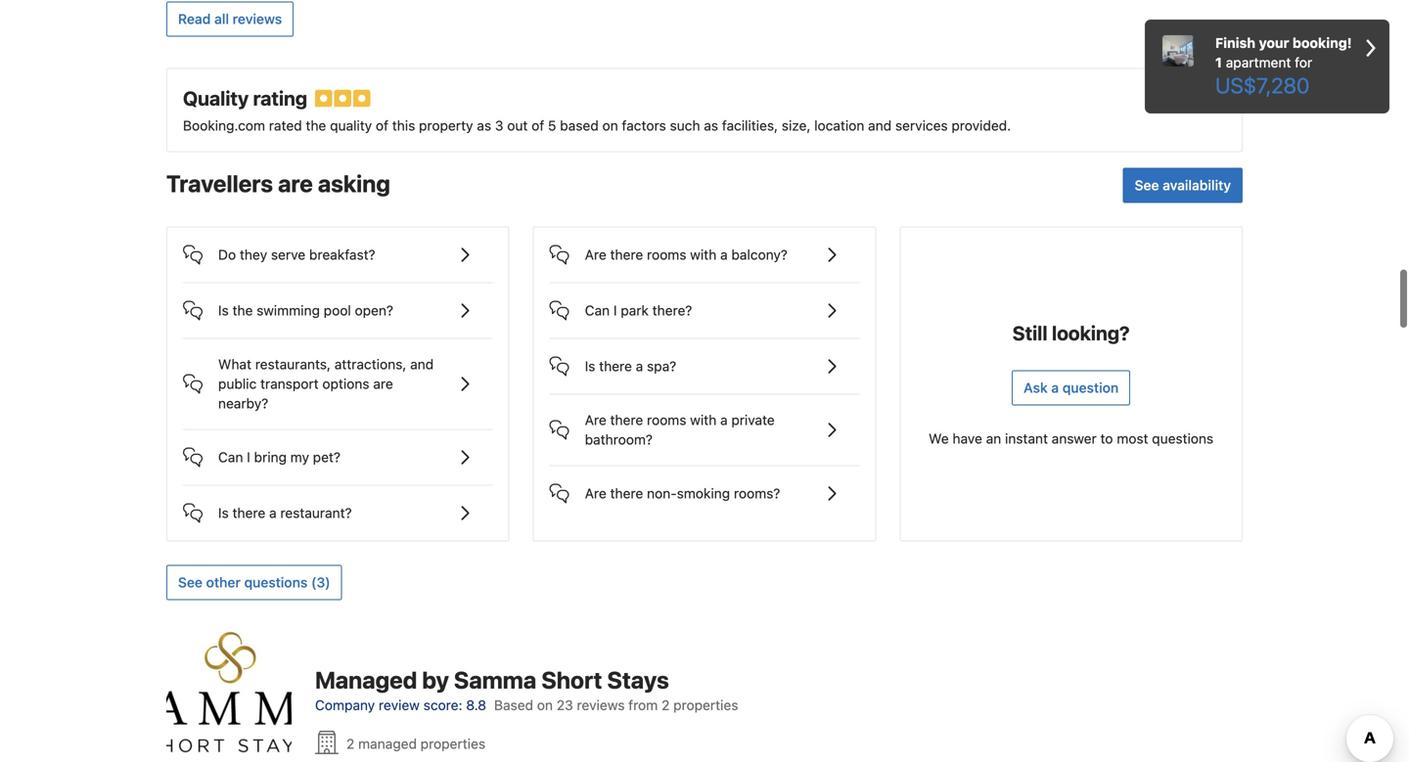 Task type: locate. For each thing, give the bounding box(es) containing it.
2 are from the top
[[585, 412, 607, 428]]

2 inside managed by samma short stays company review score: 8.8 based on 23 reviews from 2 properties
[[662, 697, 670, 713]]

there?
[[653, 302, 692, 318]]

0 horizontal spatial see
[[178, 574, 203, 590]]

based
[[560, 117, 599, 133]]

see other questions (3)
[[178, 574, 331, 590]]

there down bring
[[233, 505, 266, 521]]

ask a question
[[1024, 380, 1119, 396]]

1 vertical spatial properties
[[421, 736, 486, 752]]

nearby?
[[218, 395, 268, 411]]

can i park there? button
[[550, 283, 860, 322]]

managed by samma short stays company review score: 8.8 based on 23 reviews from 2 properties
[[315, 666, 738, 713]]

1 vertical spatial i
[[247, 449, 250, 465]]

i left bring
[[247, 449, 250, 465]]

23
[[557, 697, 573, 713]]

and right attractions,
[[410, 356, 434, 372]]

1 rooms from the top
[[647, 246, 687, 263]]

finish your booking! 1 apartment for us$7,280
[[1216, 35, 1352, 98]]

score:
[[424, 697, 463, 713]]

1 vertical spatial 2
[[346, 736, 355, 752]]

1 vertical spatial on
[[537, 697, 553, 713]]

is
[[218, 302, 229, 318], [585, 358, 596, 374], [218, 505, 229, 521]]

is there a spa? button
[[550, 339, 860, 378]]

0 horizontal spatial as
[[477, 117, 491, 133]]

1 horizontal spatial as
[[704, 117, 718, 133]]

a left the restaurant?
[[269, 505, 277, 521]]

are left the asking
[[278, 170, 313, 197]]

0 horizontal spatial of
[[376, 117, 389, 133]]

properties inside managed by samma short stays company review score: 8.8 based on 23 reviews from 2 properties
[[674, 697, 738, 713]]

smoking
[[677, 485, 730, 501]]

is up the other
[[218, 505, 229, 521]]

there up "park"
[[610, 246, 643, 263]]

0 vertical spatial see
[[1135, 177, 1159, 193]]

facilities,
[[722, 117, 778, 133]]

open?
[[355, 302, 393, 318]]

such
[[670, 117, 700, 133]]

1 horizontal spatial properties
[[674, 697, 738, 713]]

and inside what restaurants, attractions, and public transport options are nearby?
[[410, 356, 434, 372]]

asking
[[318, 170, 390, 197]]

as right such
[[704, 117, 718, 133]]

properties right from
[[674, 697, 738, 713]]

2 right from
[[662, 697, 670, 713]]

1
[[1216, 54, 1223, 70]]

bring
[[254, 449, 287, 465]]

quality
[[330, 117, 372, 133]]

samma
[[454, 666, 537, 694]]

see left the other
[[178, 574, 203, 590]]

private
[[732, 412, 775, 428]]

they
[[240, 246, 267, 263]]

are there non-smoking rooms?
[[585, 485, 780, 501]]

there inside the are there rooms with a private bathroom?
[[610, 412, 643, 428]]

there for are there non-smoking rooms?
[[610, 485, 643, 501]]

location
[[815, 117, 865, 133]]

is there a restaurant? button
[[183, 486, 493, 525]]

is for is the swimming pool open?
[[218, 302, 229, 318]]

a left private
[[720, 412, 728, 428]]

see left availability
[[1135, 177, 1159, 193]]

transport
[[260, 376, 319, 392]]

1 as from the left
[[477, 117, 491, 133]]

0 horizontal spatial reviews
[[233, 11, 282, 27]]

2 managed properties
[[346, 736, 486, 752]]

are
[[278, 170, 313, 197], [373, 376, 393, 392]]

as left 3
[[477, 117, 491, 133]]

the right rated
[[306, 117, 326, 133]]

pet?
[[313, 449, 341, 465]]

i inside "button"
[[247, 449, 250, 465]]

reviews right 23
[[577, 697, 625, 713]]

can left "park"
[[585, 302, 610, 318]]

see for see availability
[[1135, 177, 1159, 193]]

a left balcony?
[[720, 246, 728, 263]]

2
[[662, 697, 670, 713], [346, 736, 355, 752]]

0 horizontal spatial and
[[410, 356, 434, 372]]

0 vertical spatial rooms
[[647, 246, 687, 263]]

apartment
[[1226, 54, 1291, 70]]

1 vertical spatial and
[[410, 356, 434, 372]]

is there a spa?
[[585, 358, 677, 374]]

are for are there non-smoking rooms?
[[585, 485, 607, 501]]

1 horizontal spatial 2
[[662, 697, 670, 713]]

0 vertical spatial questions
[[1152, 430, 1214, 447]]

attractions,
[[335, 356, 407, 372]]

questions inside button
[[244, 574, 308, 590]]

0 vertical spatial is
[[218, 302, 229, 318]]

1 vertical spatial the
[[233, 302, 253, 318]]

rating
[[253, 86, 307, 109]]

questions
[[1152, 430, 1214, 447], [244, 574, 308, 590]]

can left bring
[[218, 449, 243, 465]]

0 vertical spatial are
[[278, 170, 313, 197]]

swimming
[[257, 302, 320, 318]]

0 horizontal spatial on
[[537, 697, 553, 713]]

0 horizontal spatial the
[[233, 302, 253, 318]]

1 horizontal spatial are
[[373, 376, 393, 392]]

1 vertical spatial are
[[373, 376, 393, 392]]

of
[[376, 117, 389, 133], [532, 117, 544, 133]]

properties down score:
[[421, 736, 486, 752]]

0 vertical spatial are
[[585, 246, 607, 263]]

bathroom?
[[585, 431, 653, 448]]

availability
[[1163, 177, 1231, 193]]

rooms up bathroom?
[[647, 412, 687, 428]]

1 vertical spatial rooms
[[647, 412, 687, 428]]

1 vertical spatial can
[[218, 449, 243, 465]]

1 are from the top
[[585, 246, 607, 263]]

1 vertical spatial see
[[178, 574, 203, 590]]

1 horizontal spatial of
[[532, 117, 544, 133]]

most
[[1117, 430, 1149, 447]]

short
[[542, 666, 602, 694]]

with inside the are there rooms with a private bathroom?
[[690, 412, 717, 428]]

is the swimming pool open?
[[218, 302, 393, 318]]

1 with from the top
[[690, 246, 717, 263]]

are up bathroom?
[[585, 412, 607, 428]]

1 vertical spatial questions
[[244, 574, 308, 590]]

to
[[1101, 430, 1113, 447]]

2 of from the left
[[532, 117, 544, 133]]

is up what
[[218, 302, 229, 318]]

2 vertical spatial are
[[585, 485, 607, 501]]

reviews right all
[[233, 11, 282, 27]]

rooms for private
[[647, 412, 687, 428]]

options
[[322, 376, 370, 392]]

1 horizontal spatial the
[[306, 117, 326, 133]]

1 horizontal spatial can
[[585, 302, 610, 318]]

1 horizontal spatial i
[[614, 302, 617, 318]]

and right location
[[868, 117, 892, 133]]

8.8
[[466, 697, 486, 713]]

1 horizontal spatial and
[[868, 117, 892, 133]]

can inside "button"
[[218, 449, 243, 465]]

with up can i park there? button
[[690, 246, 717, 263]]

there left "non-"
[[610, 485, 643, 501]]

2 left managed
[[346, 736, 355, 752]]

are down bathroom?
[[585, 485, 607, 501]]

do
[[218, 246, 236, 263]]

1 horizontal spatial reviews
[[577, 697, 625, 713]]

is left spa? on the left top of the page
[[585, 358, 596, 374]]

a
[[720, 246, 728, 263], [636, 358, 643, 374], [1052, 380, 1059, 396], [720, 412, 728, 428], [269, 505, 277, 521]]

rooms?
[[734, 485, 780, 501]]

with inside button
[[690, 246, 717, 263]]

there
[[610, 246, 643, 263], [599, 358, 632, 374], [610, 412, 643, 428], [610, 485, 643, 501], [233, 505, 266, 521]]

2 vertical spatial is
[[218, 505, 229, 521]]

are down attractions,
[[373, 376, 393, 392]]

on inside managed by samma short stays company review score: 8.8 based on 23 reviews from 2 properties
[[537, 697, 553, 713]]

i inside button
[[614, 302, 617, 318]]

booking.com rated the quality of this property as 3 out of 5 based on factors such as facilities, size, location and services provided.
[[183, 117, 1011, 133]]

is the swimming pool open? button
[[183, 283, 493, 322]]

0 vertical spatial with
[[690, 246, 717, 263]]

i for bring
[[247, 449, 250, 465]]

out
[[507, 117, 528, 133]]

i left "park"
[[614, 302, 617, 318]]

of left 5
[[532, 117, 544, 133]]

restaurants,
[[255, 356, 331, 372]]

read all reviews
[[178, 11, 282, 27]]

on left 23
[[537, 697, 553, 713]]

are inside the are there rooms with a private bathroom?
[[585, 412, 607, 428]]

can i bring my pet? button
[[183, 430, 493, 469]]

instant
[[1005, 430, 1048, 447]]

with left private
[[690, 412, 717, 428]]

provided.
[[952, 117, 1011, 133]]

see for see other questions (3)
[[178, 574, 203, 590]]

with
[[690, 246, 717, 263], [690, 412, 717, 428]]

1 vertical spatial are
[[585, 412, 607, 428]]

see
[[1135, 177, 1159, 193], [178, 574, 203, 590]]

reviews
[[233, 11, 282, 27], [577, 697, 625, 713]]

public
[[218, 376, 257, 392]]

0 horizontal spatial questions
[[244, 574, 308, 590]]

0 vertical spatial reviews
[[233, 11, 282, 27]]

0 vertical spatial 2
[[662, 697, 670, 713]]

2 rooms from the top
[[647, 412, 687, 428]]

can inside button
[[585, 302, 610, 318]]

with for private
[[690, 412, 717, 428]]

2 with from the top
[[690, 412, 717, 428]]

0 vertical spatial i
[[614, 302, 617, 318]]

0 vertical spatial on
[[602, 117, 618, 133]]

0 vertical spatial can
[[585, 302, 610, 318]]

is inside "button"
[[218, 302, 229, 318]]

1 horizontal spatial see
[[1135, 177, 1159, 193]]

there up bathroom?
[[610, 412, 643, 428]]

questions left (3)
[[244, 574, 308, 590]]

are up can i park there?
[[585, 246, 607, 263]]

questions right most
[[1152, 430, 1214, 447]]

1 vertical spatial with
[[690, 412, 717, 428]]

finish
[[1216, 35, 1256, 51]]

as
[[477, 117, 491, 133], [704, 117, 718, 133]]

balcony?
[[732, 246, 788, 263]]

1 vertical spatial is
[[585, 358, 596, 374]]

the left swimming at the top left
[[233, 302, 253, 318]]

rooms inside the are there rooms with a private bathroom?
[[647, 412, 687, 428]]

are there rooms with a private bathroom?
[[585, 412, 775, 448]]

1 vertical spatial reviews
[[577, 697, 625, 713]]

0 horizontal spatial can
[[218, 449, 243, 465]]

of left this
[[376, 117, 389, 133]]

rooms up there?
[[647, 246, 687, 263]]

are there rooms with a balcony? button
[[550, 227, 860, 266]]

managed
[[358, 736, 417, 752]]

i
[[614, 302, 617, 318], [247, 449, 250, 465]]

rooms inside button
[[647, 246, 687, 263]]

there for are there rooms with a balcony?
[[610, 246, 643, 263]]

0 vertical spatial properties
[[674, 697, 738, 713]]

on right based
[[602, 117, 618, 133]]

there left spa? on the left top of the page
[[599, 358, 632, 374]]

3 are from the top
[[585, 485, 607, 501]]

0 horizontal spatial i
[[247, 449, 250, 465]]



Task type: vqa. For each thing, say whether or not it's contained in the screenshot.
THE VOLCANOES
no



Task type: describe. For each thing, give the bounding box(es) containing it.
we
[[929, 430, 949, 447]]

1 horizontal spatial questions
[[1152, 430, 1214, 447]]

have
[[953, 430, 983, 447]]

an
[[986, 430, 1002, 447]]

0 vertical spatial the
[[306, 117, 326, 133]]

are for are there rooms with a private bathroom?
[[585, 412, 607, 428]]

are there non-smoking rooms? button
[[550, 466, 860, 505]]

looking?
[[1052, 321, 1130, 344]]

is there a restaurant?
[[218, 505, 352, 521]]

ask
[[1024, 380, 1048, 396]]

booking.com
[[183, 117, 265, 133]]

are for are there rooms with a balcony?
[[585, 246, 607, 263]]

a left spa? on the left top of the page
[[636, 358, 643, 374]]

by
[[422, 666, 449, 694]]

what restaurants, attractions, and public transport options are nearby?
[[218, 356, 434, 411]]

reviews inside managed by samma short stays company review score: 8.8 based on 23 reviews from 2 properties
[[577, 697, 625, 713]]

travellers are asking
[[166, 170, 390, 197]]

review
[[379, 697, 420, 713]]

can i park there?
[[585, 302, 692, 318]]

booking!
[[1293, 35, 1352, 51]]

read
[[178, 11, 211, 27]]

do they serve breakfast?
[[218, 246, 375, 263]]

your
[[1259, 35, 1290, 51]]

breakfast?
[[309, 246, 375, 263]]

non-
[[647, 485, 677, 501]]

i for park
[[614, 302, 617, 318]]

the inside "button"
[[233, 302, 253, 318]]

we have an instant answer to most questions
[[929, 430, 1214, 447]]

1 horizontal spatial on
[[602, 117, 618, 133]]

(3)
[[311, 574, 331, 590]]

0 horizontal spatial properties
[[421, 736, 486, 752]]

read all reviews button
[[166, 1, 294, 36]]

for
[[1295, 54, 1313, 70]]

based
[[494, 697, 534, 713]]

0 horizontal spatial 2
[[346, 736, 355, 752]]

ask a question button
[[1012, 370, 1131, 405]]

property
[[419, 117, 473, 133]]

are inside what restaurants, attractions, and public transport options are nearby?
[[373, 376, 393, 392]]

rated
[[269, 117, 302, 133]]

size,
[[782, 117, 811, 133]]

answer
[[1052, 430, 1097, 447]]

serve
[[271, 246, 306, 263]]

a right ask
[[1052, 380, 1059, 396]]

from
[[629, 697, 658, 713]]

2 as from the left
[[704, 117, 718, 133]]

is for is there a spa?
[[585, 358, 596, 374]]

this
[[392, 117, 415, 133]]

what
[[218, 356, 252, 372]]

1 of from the left
[[376, 117, 389, 133]]

a inside the are there rooms with a private bathroom?
[[720, 412, 728, 428]]

can for can i bring my pet?
[[218, 449, 243, 465]]

stays
[[607, 666, 669, 694]]

company
[[315, 697, 375, 713]]

rightchevron image
[[1366, 33, 1376, 63]]

there for are there rooms with a private bathroom?
[[610, 412, 643, 428]]

other
[[206, 574, 241, 590]]

services
[[896, 117, 948, 133]]

all
[[214, 11, 229, 27]]

park
[[621, 302, 649, 318]]

see availability button
[[1123, 168, 1243, 203]]

us$7,280
[[1216, 72, 1310, 98]]

5
[[548, 117, 556, 133]]

is for is there a restaurant?
[[218, 505, 229, 521]]

still looking?
[[1013, 321, 1130, 344]]

factors
[[622, 117, 666, 133]]

see availability
[[1135, 177, 1231, 193]]

there for is there a restaurant?
[[233, 505, 266, 521]]

0 vertical spatial and
[[868, 117, 892, 133]]

rooms for balcony?
[[647, 246, 687, 263]]

what restaurants, attractions, and public transport options are nearby? button
[[183, 339, 493, 413]]

with for balcony?
[[690, 246, 717, 263]]

are there rooms with a balcony?
[[585, 246, 788, 263]]

quality rating
[[183, 86, 307, 109]]

pool
[[324, 302, 351, 318]]

still
[[1013, 321, 1048, 344]]

question
[[1063, 380, 1119, 396]]

can for can i park there?
[[585, 302, 610, 318]]

spa?
[[647, 358, 677, 374]]

do they serve breakfast? button
[[183, 227, 493, 266]]

my
[[290, 449, 309, 465]]

0 horizontal spatial are
[[278, 170, 313, 197]]

reviews inside read all reviews button
[[233, 11, 282, 27]]

travellers
[[166, 170, 273, 197]]

see other questions (3) button
[[166, 565, 342, 600]]

there for is there a spa?
[[599, 358, 632, 374]]

are there rooms with a private bathroom? button
[[550, 395, 860, 450]]

can i bring my pet?
[[218, 449, 341, 465]]

quality
[[183, 86, 249, 109]]



